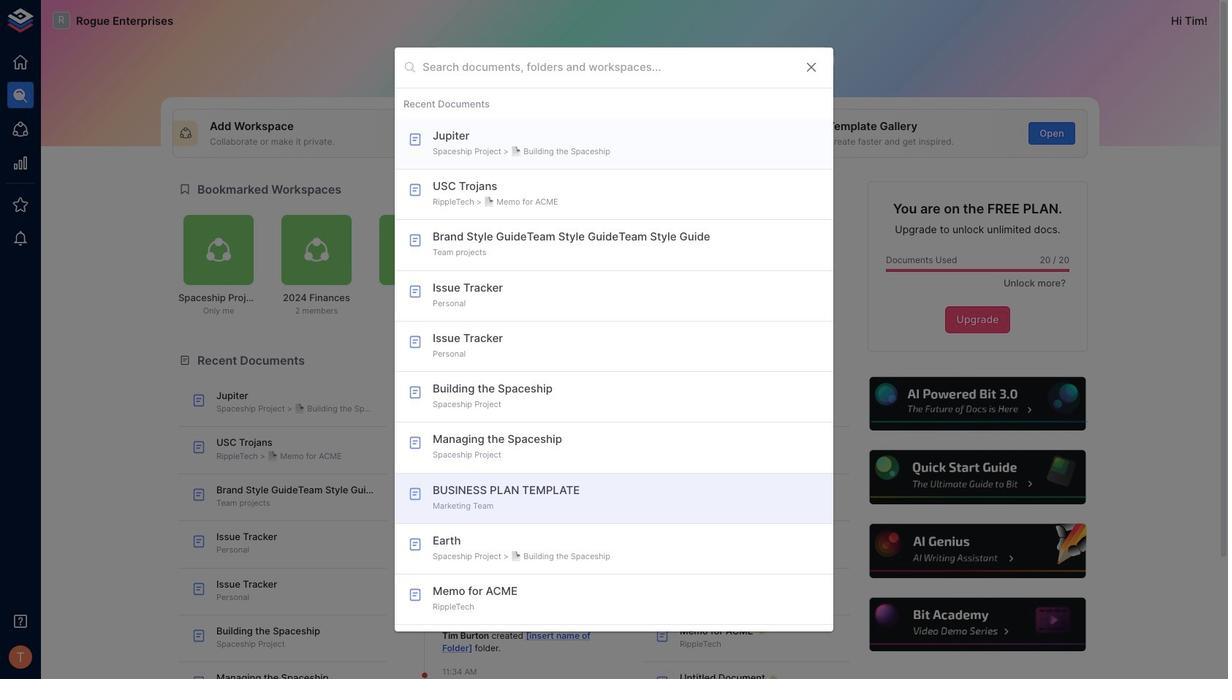 Task type: describe. For each thing, give the bounding box(es) containing it.
2 help image from the top
[[868, 449, 1088, 507]]

3 help image from the top
[[868, 522, 1088, 580]]

Search documents, folders and workspaces... text field
[[423, 56, 793, 79]]

4 help image from the top
[[868, 596, 1088, 654]]



Task type: locate. For each thing, give the bounding box(es) containing it.
1 help image from the top
[[868, 375, 1088, 433]]

dialog
[[395, 48, 834, 632]]

help image
[[868, 375, 1088, 433], [868, 449, 1088, 507], [868, 522, 1088, 580], [868, 596, 1088, 654]]



Task type: vqa. For each thing, say whether or not it's contained in the screenshot.
Summary: People have always loved ACME. From 500 BC to 0 AD to 2023.
no



